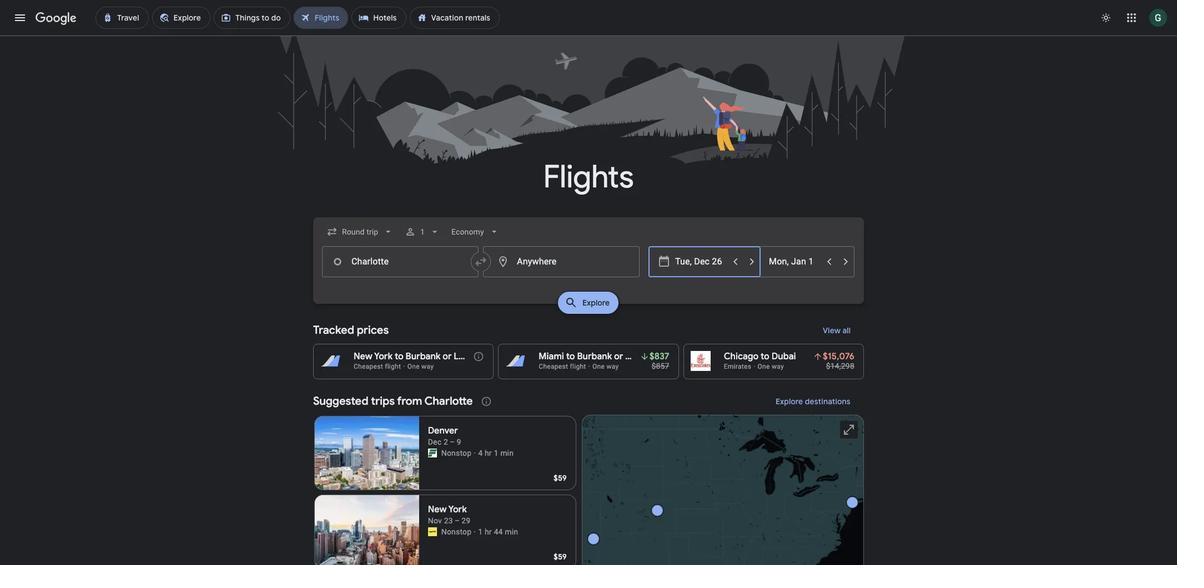 Task type: locate. For each thing, give the bounding box(es) containing it.
4
[[478, 449, 483, 458]]

1 inside popup button
[[420, 228, 425, 237]]

1 horizontal spatial or
[[614, 351, 623, 363]]

way down new york to burbank or los angeles
[[421, 363, 434, 371]]

burbank up the from
[[406, 351, 441, 363]]

0 horizontal spatial way
[[421, 363, 434, 371]]

new up nov
[[428, 505, 447, 516]]

 image
[[588, 363, 590, 371], [474, 448, 476, 459]]

$14,298
[[826, 362, 854, 371]]

1 hr from the top
[[485, 449, 492, 458]]

2 cheapest flight from the left
[[539, 363, 586, 371]]

york
[[374, 351, 393, 363], [448, 505, 467, 516]]

one for chicago
[[758, 363, 770, 371]]

1 horizontal spatial 1
[[478, 528, 483, 537]]

new york nov 23 – 29
[[428, 505, 470, 526]]

from
[[397, 395, 422, 409]]

3 to from the left
[[761, 351, 769, 363]]

explore destinations
[[776, 397, 851, 407]]

explore for explore destinations
[[776, 397, 803, 407]]

0 horizontal spatial or
[[443, 351, 452, 363]]

cheapest down prices
[[354, 363, 383, 371]]

2 horizontal spatial one
[[758, 363, 770, 371]]

2 vertical spatial 1
[[478, 528, 483, 537]]

2 cheapest from the left
[[539, 363, 568, 371]]

one way down miami to burbank or los angeles
[[592, 363, 619, 371]]

1 vertical spatial new
[[428, 505, 447, 516]]

857 US dollars text field
[[651, 362, 669, 371]]

cheapest flight up trips at the bottom left of the page
[[354, 363, 401, 371]]

$857
[[651, 362, 669, 371]]

1 $59 from the top
[[553, 474, 567, 484]]

1 way from the left
[[421, 363, 434, 371]]

None field
[[322, 222, 398, 242], [447, 222, 504, 242], [322, 222, 398, 242], [447, 222, 504, 242]]

hr for denver
[[485, 449, 492, 458]]

flight
[[385, 363, 401, 371], [570, 363, 586, 371]]

0 vertical spatial explore
[[583, 298, 610, 308]]

0 horizontal spatial one way
[[407, 363, 434, 371]]

23 – 29
[[444, 517, 470, 526]]

explore button
[[558, 292, 619, 314]]

explore inside explore button
[[583, 298, 610, 308]]

1 burbank from the left
[[406, 351, 441, 363]]

Flight search field
[[304, 218, 873, 318]]

nonstop for york
[[441, 528, 472, 537]]

0 horizontal spatial cheapest
[[354, 363, 383, 371]]

dec
[[428, 438, 442, 447]]

trips
[[371, 395, 395, 409]]

1 one from the left
[[407, 363, 420, 371]]

york inside tracked prices region
[[374, 351, 393, 363]]

1 horizontal spatial cheapest
[[539, 363, 568, 371]]

explore up tracked prices region
[[583, 298, 610, 308]]

1 cheapest flight from the left
[[354, 363, 401, 371]]

1 vertical spatial nonstop
[[441, 528, 472, 537]]

explore destinations button
[[762, 389, 864, 415]]

0 horizontal spatial york
[[374, 351, 393, 363]]

2 burbank from the left
[[577, 351, 612, 363]]

None text field
[[322, 247, 479, 278], [483, 247, 640, 278], [322, 247, 479, 278], [483, 247, 640, 278]]

one down miami to burbank or los angeles
[[592, 363, 605, 371]]

2 $59 from the top
[[553, 552, 567, 562]]

change appearance image
[[1093, 4, 1119, 31]]

0 vertical spatial 1
[[420, 228, 425, 237]]

way for chicago
[[772, 363, 784, 371]]

tracked prices
[[313, 324, 389, 338]]

nonstop down 2 – 9
[[441, 449, 472, 458]]

to left the "dubai"
[[761, 351, 769, 363]]

hr left 44
[[485, 528, 492, 537]]

3 one way from the left
[[758, 363, 784, 371]]

explore left destinations
[[776, 397, 803, 407]]

1 vertical spatial explore
[[776, 397, 803, 407]]

 image left 4
[[474, 448, 476, 459]]

nonstop for dec
[[441, 449, 472, 458]]

1 vertical spatial hr
[[485, 528, 492, 537]]

nonstop down 23 – 29
[[441, 528, 472, 537]]

2 or from the left
[[614, 351, 623, 363]]

flights
[[543, 158, 634, 197]]

0 horizontal spatial  image
[[474, 448, 476, 459]]

0 horizontal spatial los
[[454, 351, 468, 363]]

2 to from the left
[[566, 351, 575, 363]]

to right miami
[[566, 351, 575, 363]]

3 way from the left
[[772, 363, 784, 371]]

one
[[407, 363, 420, 371], [592, 363, 605, 371], [758, 363, 770, 371]]

1 button
[[400, 219, 445, 245]]

denver dec 2 – 9
[[428, 426, 461, 447]]

1 flight from the left
[[385, 363, 401, 371]]

denver
[[428, 426, 458, 437]]

cheapest down miami
[[539, 363, 568, 371]]

1
[[420, 228, 425, 237], [494, 449, 498, 458], [478, 528, 483, 537]]

0 vertical spatial min
[[500, 449, 514, 458]]

1 horizontal spatial cheapest flight
[[539, 363, 586, 371]]

flight down miami to burbank or los angeles
[[570, 363, 586, 371]]

or left $837 text field
[[614, 351, 623, 363]]

1 vertical spatial york
[[448, 505, 467, 516]]

tracked
[[313, 324, 354, 338]]

0 horizontal spatial one
[[407, 363, 420, 371]]

1 horizontal spatial flight
[[570, 363, 586, 371]]

cheapest flight for to
[[539, 363, 586, 371]]

more info image
[[473, 351, 484, 363]]

or left more info image
[[443, 351, 452, 363]]

york for nov
[[448, 505, 467, 516]]

flight up suggested trips from charlotte
[[385, 363, 401, 371]]

$15,076
[[823, 351, 854, 363]]

emirates
[[724, 363, 751, 371]]

explore
[[583, 298, 610, 308], [776, 397, 803, 407]]

 image down miami to burbank or los angeles
[[588, 363, 590, 371]]

0 vertical spatial nonstop
[[441, 449, 472, 458]]

hr
[[485, 449, 492, 458], [485, 528, 492, 537]]

2 hr from the top
[[485, 528, 492, 537]]

way down the "dubai"
[[772, 363, 784, 371]]

min right 44
[[505, 528, 518, 537]]

way down miami to burbank or los angeles
[[606, 363, 619, 371]]

0 horizontal spatial flight
[[385, 363, 401, 371]]

2 horizontal spatial to
[[761, 351, 769, 363]]

new york to burbank or los angeles
[[354, 351, 504, 363]]

2 horizontal spatial way
[[772, 363, 784, 371]]

1 cheapest from the left
[[354, 363, 383, 371]]

angeles
[[470, 351, 504, 363], [641, 351, 675, 363]]

min
[[500, 449, 514, 458], [505, 528, 518, 537]]

0 vertical spatial  image
[[588, 363, 590, 371]]

0 horizontal spatial burbank
[[406, 351, 441, 363]]

$837
[[649, 351, 669, 363]]

1 to from the left
[[395, 351, 403, 363]]

2 nonstop from the top
[[441, 528, 472, 537]]

one way down new york to burbank or los angeles
[[407, 363, 434, 371]]

min right 4
[[500, 449, 514, 458]]

one down new york to burbank or los angeles
[[407, 363, 420, 371]]

1 horizontal spatial new
[[428, 505, 447, 516]]

 image
[[474, 527, 476, 538]]

new for new york nov 23 – 29
[[428, 505, 447, 516]]

0 horizontal spatial explore
[[583, 298, 610, 308]]

new
[[354, 351, 372, 363], [428, 505, 447, 516]]

$59
[[553, 474, 567, 484], [553, 552, 567, 562]]

3 one from the left
[[758, 363, 770, 371]]

1 nonstop from the top
[[441, 449, 472, 458]]

1 vertical spatial 1
[[494, 449, 498, 458]]

burbank
[[406, 351, 441, 363], [577, 351, 612, 363]]

2 one from the left
[[592, 363, 605, 371]]

1 horizontal spatial angeles
[[641, 351, 675, 363]]

los left $837
[[625, 351, 640, 363]]

way
[[421, 363, 434, 371], [606, 363, 619, 371], [772, 363, 784, 371]]

 image inside 'suggested trips from charlotte' region
[[474, 527, 476, 538]]

destinations
[[805, 397, 851, 407]]

1 horizontal spatial explore
[[776, 397, 803, 407]]

burbank right miami
[[577, 351, 612, 363]]

1 horizontal spatial to
[[566, 351, 575, 363]]

hr right 4
[[485, 449, 492, 458]]

one way down chicago to dubai
[[758, 363, 784, 371]]

0 horizontal spatial cheapest flight
[[354, 363, 401, 371]]

nonstop
[[441, 449, 472, 458], [441, 528, 472, 537]]

spirit image
[[428, 528, 437, 537]]

1 horizontal spatial york
[[448, 505, 467, 516]]

new inside tracked prices region
[[354, 351, 372, 363]]

cheapest flight down miami
[[539, 363, 586, 371]]

1 vertical spatial min
[[505, 528, 518, 537]]

1 horizontal spatial  image
[[588, 363, 590, 371]]

0 horizontal spatial to
[[395, 351, 403, 363]]

new for new york to burbank or los angeles
[[354, 351, 372, 363]]

0 horizontal spatial new
[[354, 351, 372, 363]]

1 horizontal spatial one way
[[592, 363, 619, 371]]

york down prices
[[374, 351, 393, 363]]

44
[[494, 528, 503, 537]]

1 or from the left
[[443, 351, 452, 363]]

to up suggested trips from charlotte
[[395, 351, 403, 363]]

1 horizontal spatial los
[[625, 351, 640, 363]]

to for miami
[[566, 351, 575, 363]]

cheapest
[[354, 363, 383, 371], [539, 363, 568, 371]]

york up 23 – 29
[[448, 505, 467, 516]]

explore inside explore destinations button
[[776, 397, 803, 407]]

one down chicago to dubai
[[758, 363, 770, 371]]

1 one way from the left
[[407, 363, 434, 371]]

new down prices
[[354, 351, 372, 363]]

miami
[[539, 351, 564, 363]]

0 horizontal spatial 1
[[420, 228, 425, 237]]

0 vertical spatial new
[[354, 351, 372, 363]]

los
[[454, 351, 468, 363], [625, 351, 640, 363]]

0 vertical spatial york
[[374, 351, 393, 363]]

to
[[395, 351, 403, 363], [566, 351, 575, 363], [761, 351, 769, 363]]

or
[[443, 351, 452, 363], [614, 351, 623, 363]]

one way
[[407, 363, 434, 371], [592, 363, 619, 371], [758, 363, 784, 371]]

1 vertical spatial $59
[[553, 552, 567, 562]]

view
[[823, 326, 841, 336]]

0 horizontal spatial angeles
[[470, 351, 504, 363]]

0 vertical spatial $59
[[553, 474, 567, 484]]

cheapest flight for york
[[354, 363, 401, 371]]

14298 US dollars text field
[[826, 362, 854, 371]]

cheapest for new
[[354, 363, 383, 371]]

min for new york
[[505, 528, 518, 537]]

new inside the new york nov 23 – 29
[[428, 505, 447, 516]]

1 horizontal spatial one
[[592, 363, 605, 371]]

1 for 1 hr 44 min
[[478, 528, 483, 537]]

2 horizontal spatial one way
[[758, 363, 784, 371]]

1 horizontal spatial burbank
[[577, 351, 612, 363]]

1 horizontal spatial way
[[606, 363, 619, 371]]

2 flight from the left
[[570, 363, 586, 371]]

los left more info image
[[454, 351, 468, 363]]

0 vertical spatial hr
[[485, 449, 492, 458]]

$59 for denver
[[553, 474, 567, 484]]

york inside the new york nov 23 – 29
[[448, 505, 467, 516]]

cheapest flight
[[354, 363, 401, 371], [539, 363, 586, 371]]



Task type: vqa. For each thing, say whether or not it's contained in the screenshot.
main content
no



Task type: describe. For each thing, give the bounding box(es) containing it.
view all
[[823, 326, 851, 336]]

Departure text field
[[675, 247, 726, 277]]

2 horizontal spatial 1
[[494, 449, 498, 458]]

1 hr 44 min
[[478, 528, 518, 537]]

dubai
[[772, 351, 796, 363]]

flight for to
[[385, 363, 401, 371]]

hr for new york
[[485, 528, 492, 537]]

15076 US dollars text field
[[823, 351, 854, 363]]

1 los from the left
[[454, 351, 468, 363]]

2 way from the left
[[606, 363, 619, 371]]

york for to
[[374, 351, 393, 363]]

charlotte
[[424, 395, 473, 409]]

 image inside tracked prices region
[[588, 363, 590, 371]]

chicago
[[724, 351, 759, 363]]

miami to burbank or los angeles
[[539, 351, 675, 363]]

2 – 9
[[444, 438, 461, 447]]

$59 for new york
[[553, 552, 567, 562]]

2 angeles from the left
[[641, 351, 675, 363]]

cheapest for miami
[[539, 363, 568, 371]]

59 US dollars text field
[[553, 552, 567, 562]]

way for new
[[421, 363, 434, 371]]

chicago to dubai
[[724, 351, 796, 363]]

tracked prices region
[[313, 318, 864, 380]]

suggested trips from charlotte region
[[313, 389, 864, 566]]

one way for new
[[407, 363, 434, 371]]

suggested
[[313, 395, 368, 409]]

nov
[[428, 517, 442, 526]]

suggested trips from charlotte
[[313, 395, 473, 409]]

Return text field
[[769, 247, 820, 277]]

More info text field
[[473, 351, 484, 365]]

all
[[842, 326, 851, 336]]

1 vertical spatial  image
[[474, 448, 476, 459]]

59 US dollars text field
[[553, 474, 567, 484]]

to for chicago
[[761, 351, 769, 363]]

frontier image
[[428, 449, 437, 458]]

2 one way from the left
[[592, 363, 619, 371]]

main menu image
[[13, 11, 27, 24]]

837 US dollars text field
[[649, 351, 669, 363]]

one for new
[[407, 363, 420, 371]]

one way for chicago
[[758, 363, 784, 371]]

4 hr 1 min
[[478, 449, 514, 458]]

2 los from the left
[[625, 351, 640, 363]]

1 angeles from the left
[[470, 351, 504, 363]]

min for denver
[[500, 449, 514, 458]]

prices
[[357, 324, 389, 338]]

flight for burbank
[[570, 363, 586, 371]]

1 for 1
[[420, 228, 425, 237]]

explore for explore
[[583, 298, 610, 308]]



